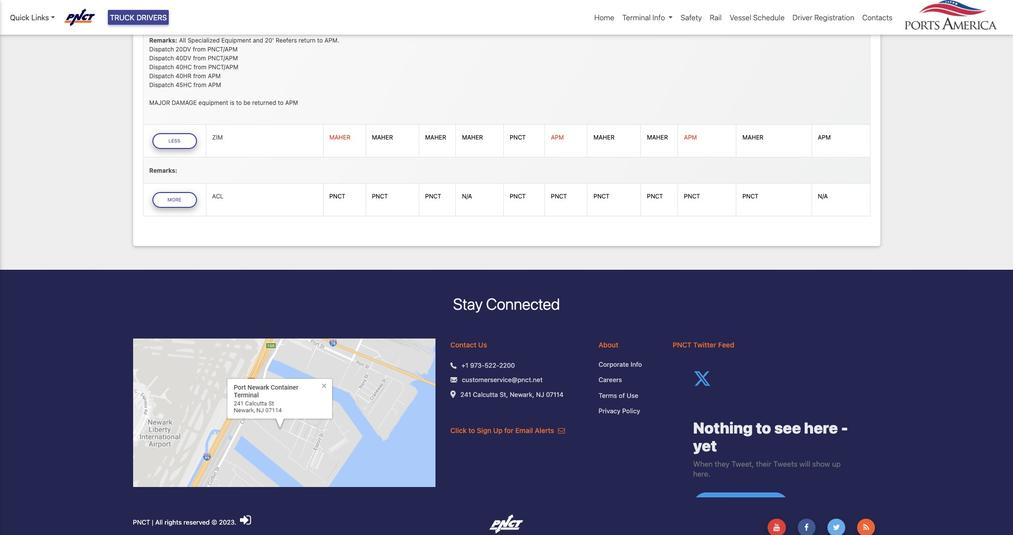 Task type: vqa. For each thing, say whether or not it's contained in the screenshot.
All to the top
yes



Task type: describe. For each thing, give the bounding box(es) containing it.
5 maher from the left
[[594, 134, 615, 141]]

1 less from the top
[[169, 6, 180, 11]]

40dv
[[176, 54, 191, 62]]

return
[[299, 37, 316, 44]]

pnct twitter feed
[[673, 340, 735, 349]]

terms
[[599, 391, 617, 399]]

us
[[478, 340, 487, 349]]

remarks: for remarks:
[[149, 167, 177, 174]]

rail
[[710, 13, 722, 22]]

quick links
[[10, 13, 49, 22]]

sign in image
[[240, 514, 251, 527]]

contacts link
[[859, 8, 897, 27]]

all inside the remarks: all specialized equipment and 20' reefers return to apm. dispatch 20dv from pnct/apm dispatch 40dv from pnct/apm dispatch 40hc from pnct/apm dispatch 40hr from apm dispatch 45hc from apm
[[179, 37, 186, 44]]

from right the 40dv
[[193, 54, 206, 62]]

more
[[167, 197, 182, 203]]

1 dispatch from the top
[[149, 45, 174, 53]]

safety link
[[677, 8, 706, 27]]

click to sign up for email alerts
[[451, 426, 556, 434]]

2 less from the top
[[169, 138, 180, 144]]

about
[[599, 340, 619, 349]]

st,
[[500, 390, 508, 398]]

terms of use
[[599, 391, 639, 399]]

from right the 40hc
[[194, 63, 207, 71]]

rail link
[[706, 8, 726, 27]]

corporate info
[[599, 360, 642, 368]]

registration
[[815, 13, 855, 22]]

home link
[[591, 8, 619, 27]]

2 n/a from the left
[[818, 193, 828, 200]]

major
[[149, 99, 170, 106]]

pnct | all rights reserved © 2023.
[[133, 518, 238, 526]]

careers link
[[599, 375, 658, 385]]

up
[[493, 426, 503, 434]]

remarks: all specialized equipment and 20' reefers return to apm. dispatch 20dv from pnct/apm dispatch 40dv from pnct/apm dispatch 40hc from pnct/apm dispatch 40hr from apm dispatch 45hc from apm
[[149, 37, 339, 89]]

to inside the remarks: all specialized equipment and 20' reefers return to apm. dispatch 20dv from pnct/apm dispatch 40dv from pnct/apm dispatch 40hc from pnct/apm dispatch 40hr from apm dispatch 45hc from apm
[[317, 37, 323, 44]]

twitter
[[694, 340, 717, 349]]

careers
[[599, 376, 622, 384]]

nj
[[536, 390, 544, 398]]

driver
[[793, 13, 813, 22]]

to right is
[[236, 99, 242, 106]]

safety
[[681, 13, 702, 22]]

stay connected
[[453, 295, 560, 313]]

973-
[[470, 361, 485, 369]]

and
[[253, 37, 263, 44]]

truck drivers link
[[108, 10, 169, 25]]

schedule
[[753, 13, 785, 22]]

1 vertical spatial pnct/apm
[[208, 54, 238, 62]]

40hr
[[176, 72, 192, 80]]

click
[[451, 426, 467, 434]]

vessel schedule link
[[726, 8, 789, 27]]

policy
[[622, 407, 640, 415]]

remarks: for remarks: all specialized equipment and 20' reefers return to apm. dispatch 20dv from pnct/apm dispatch 40dv from pnct/apm dispatch 40hc from pnct/apm dispatch 40hr from apm dispatch 45hc from apm
[[149, 37, 177, 44]]

241 calcutta st, newark, nj 07114
[[461, 390, 564, 398]]

+1 973-522-2200 link
[[462, 361, 515, 370]]

customerservice@pnct.net
[[462, 376, 543, 384]]

returned
[[252, 99, 276, 106]]

click to sign up for email alerts link
[[451, 426, 565, 434]]

1 maher from the left
[[329, 134, 350, 141]]

corporate
[[599, 360, 629, 368]]

drivers
[[137, 13, 167, 22]]

acl
[[212, 193, 224, 200]]

alerts
[[535, 426, 554, 434]]

0 vertical spatial pnct/apm
[[208, 45, 238, 53]]

info for corporate info
[[631, 360, 642, 368]]

rights
[[165, 518, 182, 526]]

2 less button from the top
[[152, 133, 197, 149]]

connected
[[486, 295, 560, 313]]

be
[[244, 99, 251, 106]]

damage
[[172, 99, 197, 106]]

1 less button from the top
[[152, 1, 197, 17]]

terminal
[[622, 13, 651, 22]]

feed
[[718, 340, 735, 349]]

terms of use link
[[599, 391, 658, 401]]

info for terminal info
[[653, 13, 665, 22]]

from right 40hr
[[193, 72, 206, 80]]

is
[[230, 99, 235, 106]]

calcutta
[[473, 390, 498, 398]]

+1
[[462, 361, 469, 369]]

use
[[627, 391, 639, 399]]

contact
[[451, 340, 477, 349]]

vessel schedule
[[730, 13, 785, 22]]

to left sign
[[469, 426, 475, 434]]

contacts
[[863, 13, 893, 22]]



Task type: locate. For each thing, give the bounding box(es) containing it.
home
[[595, 13, 615, 22]]

0 vertical spatial less button
[[152, 1, 197, 17]]

less button up '20dv' at the top left
[[152, 1, 197, 17]]

from down specialized
[[193, 45, 206, 53]]

quick
[[10, 13, 29, 22]]

customerservice@pnct.net link
[[462, 375, 543, 385]]

1 vertical spatial remarks:
[[149, 167, 177, 174]]

terminal info
[[622, 13, 665, 22]]

less down damage
[[169, 138, 180, 144]]

dispatch left the 40dv
[[149, 54, 174, 62]]

7 maher from the left
[[743, 134, 764, 141]]

all right |
[[155, 518, 163, 526]]

0 vertical spatial all
[[179, 37, 186, 44]]

to left apm.
[[317, 37, 323, 44]]

dispatch left the 40hc
[[149, 63, 174, 71]]

less button
[[152, 1, 197, 17], [152, 133, 197, 149]]

241
[[461, 390, 471, 398]]

sign
[[477, 426, 492, 434]]

truck
[[110, 13, 135, 22]]

for
[[505, 426, 514, 434]]

reserved
[[184, 518, 210, 526]]

07114
[[546, 390, 564, 398]]

6 maher from the left
[[647, 134, 668, 141]]

1 horizontal spatial n/a
[[818, 193, 828, 200]]

40hc
[[176, 63, 192, 71]]

1 vertical spatial less button
[[152, 133, 197, 149]]

n/a
[[462, 193, 472, 200], [818, 193, 828, 200]]

dispatch left 40hr
[[149, 72, 174, 80]]

to
[[317, 37, 323, 44], [236, 99, 242, 106], [278, 99, 284, 106], [469, 426, 475, 434]]

less
[[169, 6, 180, 11], [169, 138, 180, 144]]

vessel
[[730, 13, 752, 22]]

1 vertical spatial less
[[169, 138, 180, 144]]

0 horizontal spatial n/a
[[462, 193, 472, 200]]

0 horizontal spatial all
[[155, 518, 163, 526]]

email
[[516, 426, 533, 434]]

0 horizontal spatial info
[[631, 360, 642, 368]]

apm
[[208, 72, 221, 80], [208, 81, 221, 89], [285, 99, 298, 106], [551, 134, 564, 141], [684, 134, 697, 141], [818, 134, 831, 141]]

0 vertical spatial less
[[169, 6, 180, 11]]

©
[[212, 518, 217, 526]]

info
[[653, 13, 665, 22], [631, 360, 642, 368]]

1 vertical spatial all
[[155, 518, 163, 526]]

apm.
[[325, 37, 339, 44]]

equipment
[[199, 99, 228, 106]]

reefers
[[276, 37, 297, 44]]

specialized
[[188, 37, 220, 44]]

remarks:
[[149, 37, 177, 44], [149, 167, 177, 174]]

1 n/a from the left
[[462, 193, 472, 200]]

info up careers link
[[631, 360, 642, 368]]

remarks: up '20dv' at the top left
[[149, 37, 177, 44]]

4 dispatch from the top
[[149, 72, 174, 80]]

corporate info link
[[599, 360, 658, 369]]

maher
[[329, 134, 350, 141], [372, 134, 393, 141], [425, 134, 446, 141], [462, 134, 483, 141], [594, 134, 615, 141], [647, 134, 668, 141], [743, 134, 764, 141]]

privacy policy link
[[599, 407, 658, 416]]

zim
[[212, 134, 223, 141]]

privacy policy
[[599, 407, 640, 415]]

less up '20dv' at the top left
[[169, 6, 180, 11]]

dispatch
[[149, 45, 174, 53], [149, 54, 174, 62], [149, 63, 174, 71], [149, 72, 174, 80], [149, 81, 174, 89]]

3 dispatch from the top
[[149, 63, 174, 71]]

privacy
[[599, 407, 621, 415]]

dispatch up major
[[149, 81, 174, 89]]

20dv
[[176, 45, 191, 53]]

truck drivers
[[110, 13, 167, 22]]

info inside "link"
[[653, 13, 665, 22]]

to right returned
[[278, 99, 284, 106]]

of
[[619, 391, 625, 399]]

1 horizontal spatial info
[[653, 13, 665, 22]]

2023.
[[219, 518, 236, 526]]

info right terminal on the top of page
[[653, 13, 665, 22]]

2 maher from the left
[[372, 134, 393, 141]]

0 vertical spatial info
[[653, 13, 665, 22]]

1 vertical spatial info
[[631, 360, 642, 368]]

all up '20dv' at the top left
[[179, 37, 186, 44]]

driver registration link
[[789, 8, 859, 27]]

45hc
[[176, 81, 192, 89]]

|
[[152, 518, 154, 526]]

less button down damage
[[152, 133, 197, 149]]

5 dispatch from the top
[[149, 81, 174, 89]]

241 calcutta st, newark, nj 07114 link
[[461, 390, 564, 400]]

from right 45hc
[[193, 81, 207, 89]]

2 vertical spatial pnct/apm
[[208, 63, 238, 71]]

stay
[[453, 295, 483, 313]]

equipment
[[221, 37, 251, 44]]

remarks: up the more
[[149, 167, 177, 174]]

1 horizontal spatial all
[[179, 37, 186, 44]]

from
[[193, 45, 206, 53], [193, 54, 206, 62], [194, 63, 207, 71], [193, 72, 206, 80], [193, 81, 207, 89]]

20'
[[265, 37, 274, 44]]

0 vertical spatial remarks:
[[149, 37, 177, 44]]

522-
[[485, 361, 499, 369]]

2200
[[499, 361, 515, 369]]

pnct/apm
[[208, 45, 238, 53], [208, 54, 238, 62], [208, 63, 238, 71]]

4 maher from the left
[[462, 134, 483, 141]]

quick links link
[[10, 12, 55, 23]]

more button
[[152, 192, 197, 208]]

1 remarks: from the top
[[149, 37, 177, 44]]

envelope o image
[[558, 427, 565, 434]]

newark,
[[510, 390, 534, 398]]

terminal info link
[[619, 8, 677, 27]]

2 dispatch from the top
[[149, 54, 174, 62]]

major damage equipment is to be returned to apm
[[149, 99, 298, 106]]

driver registration
[[793, 13, 855, 22]]

remarks: inside the remarks: all specialized equipment and 20' reefers return to apm. dispatch 20dv from pnct/apm dispatch 40dv from pnct/apm dispatch 40hc from pnct/apm dispatch 40hr from apm dispatch 45hc from apm
[[149, 37, 177, 44]]

contact us
[[451, 340, 487, 349]]

links
[[31, 13, 49, 22]]

2 remarks: from the top
[[149, 167, 177, 174]]

3 maher from the left
[[425, 134, 446, 141]]

dispatch left '20dv' at the top left
[[149, 45, 174, 53]]



